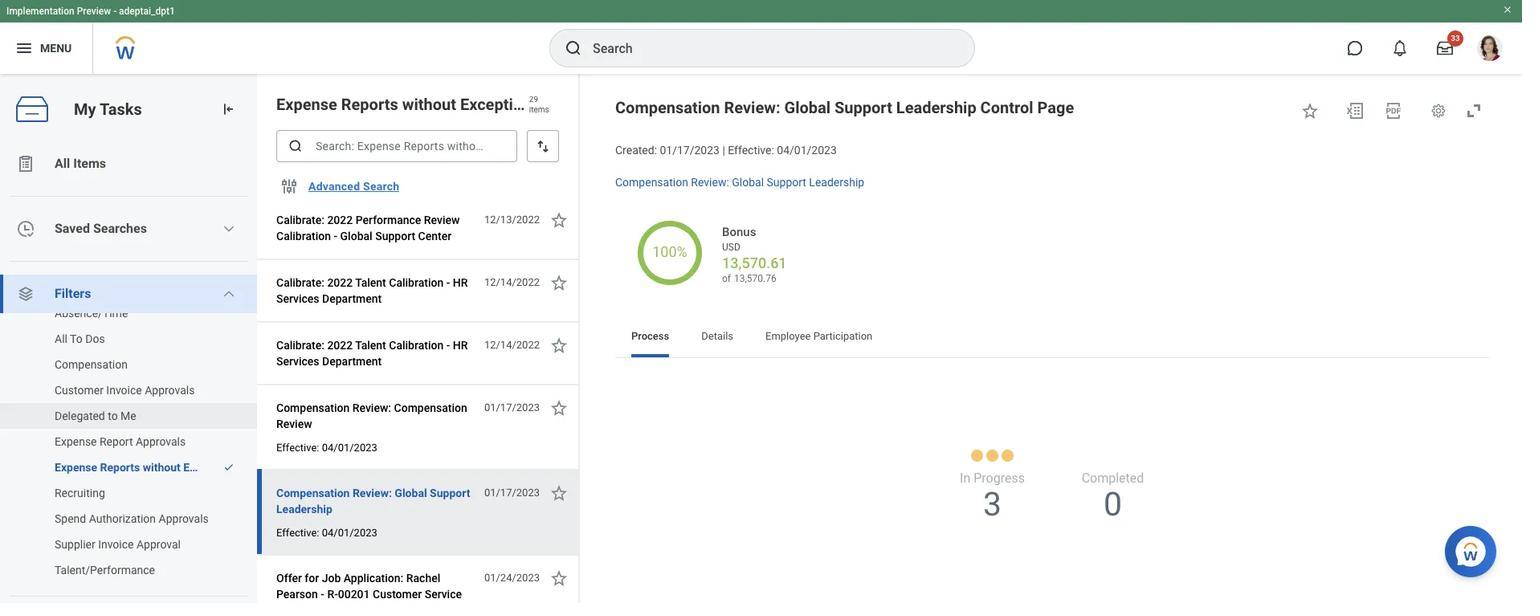 Task type: vqa. For each thing, say whether or not it's contained in the screenshot.
Previous Page IMAGE
no



Task type: describe. For each thing, give the bounding box(es) containing it.
0 vertical spatial 04/01/2023
[[777, 144, 837, 157]]

review: inside compensation review: global support leadership link
[[691, 176, 729, 189]]

spend authorization approvals button
[[0, 506, 241, 532]]

bonus usd 13,570.61 of 13,570.76
[[722, 225, 787, 284]]

offer for job application: rachel pearson ‎- r-00201 customer servic button
[[276, 569, 476, 603]]

saved
[[55, 221, 90, 236]]

exceptions inside button
[[183, 461, 239, 474]]

compensation review: global support leadership link
[[615, 173, 865, 189]]

reports inside item list element
[[341, 95, 398, 114]]

talent/performance
[[55, 564, 155, 577]]

expense report approvals
[[55, 436, 186, 448]]

progress
[[974, 471, 1025, 486]]

12/13/2022
[[484, 214, 540, 226]]

compensation review: compensation review
[[276, 402, 467, 431]]

my
[[74, 99, 96, 119]]

rachel
[[406, 572, 441, 585]]

33 button
[[1428, 31, 1464, 66]]

3
[[983, 485, 1002, 524]]

supplier invoice approval button
[[0, 532, 241, 558]]

delegated to me
[[55, 410, 136, 423]]

support inside calibrate: 2022 performance review calibration - global support center
[[375, 230, 415, 243]]

control
[[981, 98, 1034, 117]]

tab list containing process
[[615, 319, 1491, 357]]

view printable version (pdf) image
[[1384, 101, 1404, 121]]

application:
[[344, 572, 404, 585]]

filters
[[55, 286, 91, 301]]

1 vertical spatial leadership
[[809, 176, 865, 189]]

approvals for spend authorization approvals
[[159, 513, 209, 525]]

0 vertical spatial star image
[[1301, 101, 1320, 121]]

inbox large image
[[1437, 40, 1454, 56]]

tasks
[[100, 99, 142, 119]]

created: 01/17/2023 | effective: 04/01/2023
[[615, 144, 837, 157]]

configure image
[[280, 177, 299, 196]]

0 list item
[[1053, 470, 1174, 524]]

01/17/2023 for compensation review: global support leadership
[[484, 487, 540, 499]]

search
[[363, 180, 400, 193]]

performance
[[356, 214, 421, 227]]

- inside calibrate: 2022 performance review calibration - global support center
[[334, 230, 338, 243]]

completed
[[1082, 471, 1144, 486]]

2022 for first calibrate: 2022 talent calibration - hr services department button from the top
[[327, 276, 353, 289]]

13,570.61
[[722, 254, 787, 271]]

compensation inside compensation review: global support leadership
[[276, 487, 350, 500]]

compensation button
[[0, 352, 241, 378]]

implementation preview -   adeptai_dpt1
[[6, 6, 175, 17]]

absence/time button
[[0, 301, 241, 326]]

compensation review: global support leadership inside button
[[276, 487, 470, 516]]

delegated
[[55, 410, 105, 423]]

filters button
[[0, 275, 257, 313]]

recruiting button
[[0, 480, 241, 506]]

page
[[1038, 98, 1074, 117]]

04/01/2023 for compensation
[[322, 442, 378, 454]]

usd
[[722, 242, 741, 253]]

review for calibrate: 2022 performance review calibration - global support center
[[424, 214, 460, 227]]

employee
[[766, 330, 811, 342]]

04/01/2023 for global
[[322, 527, 378, 539]]

approvals for expense report approvals
[[136, 436, 186, 448]]

Search: Expense Reports without Exceptions text field
[[276, 130, 517, 162]]

01/24/2023
[[484, 572, 540, 584]]

delegated to me button
[[0, 403, 241, 429]]

Search Workday  search field
[[593, 31, 942, 66]]

expense for expense report approvals button
[[55, 436, 97, 448]]

clipboard image
[[16, 154, 35, 174]]

100%
[[653, 243, 688, 260]]

4 star image from the top
[[550, 484, 569, 503]]

services for 2nd calibrate: 2022 talent calibration - hr services department button from the top
[[276, 355, 319, 368]]

calibration for 2nd calibrate: 2022 talent calibration - hr services department button from the top
[[389, 339, 444, 352]]

list containing absence/time
[[0, 301, 257, 583]]

supplier invoice approval
[[55, 538, 181, 551]]

all items button
[[0, 145, 257, 183]]

offer for job application: rachel pearson ‎- r-00201 customer servic
[[276, 572, 462, 603]]

to
[[70, 333, 83, 346]]

adeptai_dpt1
[[119, 6, 175, 17]]

calibrate: 2022 talent calibration - hr services department for 2nd calibrate: 2022 talent calibration - hr services department button from the top
[[276, 339, 468, 368]]

talent for first calibrate: 2022 talent calibration - hr services department button from the top
[[355, 276, 386, 289]]

list containing all items
[[0, 145, 257, 603]]

spend authorization approvals
[[55, 513, 209, 525]]

calibrate: 2022 performance review calibration - global support center
[[276, 214, 460, 243]]

‎-
[[321, 588, 325, 601]]

bonus
[[722, 225, 756, 240]]

review: inside compensation review: compensation review
[[353, 402, 391, 415]]

|
[[723, 144, 725, 157]]

13,570.76
[[734, 273, 777, 284]]

of
[[722, 273, 731, 284]]

chevron down image
[[223, 288, 236, 301]]

close environment banner image
[[1503, 5, 1513, 14]]

calibrate: 2022 performance review calibration - global support center button
[[276, 211, 476, 246]]

advanced
[[309, 180, 360, 193]]

approval
[[137, 538, 181, 551]]

all to dos button
[[0, 326, 241, 352]]

spend
[[55, 513, 86, 525]]

expense reports without exceptions button
[[0, 455, 239, 480]]

0
[[1104, 485, 1123, 524]]

expense report approvals button
[[0, 429, 241, 455]]

customer invoice approvals
[[55, 384, 195, 397]]

without inside button
[[143, 461, 181, 474]]

expense for expense reports without exceptions button
[[55, 461, 97, 474]]

implementation
[[6, 6, 74, 17]]

profile logan mcneil image
[[1478, 35, 1503, 64]]

0 vertical spatial 01/17/2023
[[660, 144, 720, 157]]

advanced search
[[309, 180, 400, 193]]

calibrate: 2022 talent calibration - hr services department for first calibrate: 2022 talent calibration - hr services department button from the top
[[276, 276, 468, 305]]

compensation review: global support leadership button
[[276, 484, 476, 519]]

all to dos
[[55, 333, 105, 346]]

all for all items
[[55, 156, 70, 171]]

expense reports without exceptions inside item list element
[[276, 95, 540, 114]]

approvals for customer invoice approvals
[[145, 384, 195, 397]]

1 star image from the top
[[550, 273, 569, 292]]

details
[[702, 330, 734, 342]]

leadership inside button
[[276, 503, 333, 516]]

sort image
[[535, 138, 551, 154]]

hr for 2nd calibrate: 2022 talent calibration - hr services department button from the top
[[453, 339, 468, 352]]

me
[[121, 410, 136, 423]]

created:
[[615, 144, 657, 157]]

global inside calibrate: 2022 performance review calibration - global support center
[[340, 230, 373, 243]]

in progress 3
[[960, 471, 1025, 524]]

search image
[[288, 138, 304, 154]]

dos
[[85, 333, 105, 346]]

29
[[529, 95, 538, 103]]



Task type: locate. For each thing, give the bounding box(es) containing it.
1 vertical spatial all
[[55, 333, 67, 346]]

3 star image from the top
[[550, 399, 569, 418]]

calibrate: for 2nd calibrate: 2022 talent calibration - hr services department button from the top
[[276, 339, 325, 352]]

29 items
[[529, 95, 549, 114]]

1 vertical spatial compensation review: global support leadership
[[276, 487, 470, 516]]

customer invoice approvals button
[[0, 378, 241, 403]]

2022 for calibrate: 2022 performance review calibration - global support center button on the left of the page
[[327, 214, 353, 227]]

04/01/2023 down compensation review: global support leadership button
[[322, 527, 378, 539]]

2 calibrate: 2022 talent calibration - hr services department from the top
[[276, 339, 468, 368]]

effective: 04/01/2023 for compensation review: compensation review
[[276, 442, 378, 454]]

1 vertical spatial effective:
[[276, 442, 319, 454]]

1 vertical spatial review
[[276, 418, 312, 431]]

2022 down calibrate: 2022 performance review calibration - global support center
[[327, 276, 353, 289]]

all
[[55, 156, 70, 171], [55, 333, 67, 346]]

0 vertical spatial talent
[[355, 276, 386, 289]]

1 vertical spatial calibrate: 2022 talent calibration - hr services department button
[[276, 336, 476, 371]]

approvals inside button
[[159, 513, 209, 525]]

2 services from the top
[[276, 355, 319, 368]]

0 vertical spatial reports
[[341, 95, 398, 114]]

center
[[418, 230, 452, 243]]

0 vertical spatial exceptions
[[460, 95, 540, 114]]

department down calibrate: 2022 performance review calibration - global support center
[[322, 292, 382, 305]]

absence/time
[[55, 307, 128, 320]]

0 horizontal spatial leadership
[[276, 503, 333, 516]]

job
[[322, 572, 341, 585]]

menu banner
[[0, 0, 1523, 74]]

searches
[[93, 221, 147, 236]]

calibrate: 2022 talent calibration - hr services department up compensation review: compensation review
[[276, 339, 468, 368]]

1 horizontal spatial without
[[402, 95, 456, 114]]

2 vertical spatial effective:
[[276, 527, 319, 539]]

1 vertical spatial services
[[276, 355, 319, 368]]

r-
[[327, 588, 338, 601]]

2 vertical spatial star image
[[550, 569, 569, 588]]

1 vertical spatial 01/17/2023
[[484, 402, 540, 414]]

1 horizontal spatial expense reports without exceptions
[[276, 95, 540, 114]]

- inside menu banner
[[113, 6, 117, 17]]

expense inside button
[[55, 461, 97, 474]]

04/01/2023
[[777, 144, 837, 157], [322, 442, 378, 454], [322, 527, 378, 539]]

preview
[[77, 6, 111, 17]]

services
[[276, 292, 319, 305], [276, 355, 319, 368]]

star image right 01/24/2023
[[550, 569, 569, 588]]

1 all from the top
[[55, 156, 70, 171]]

review: inside compensation review: global support leadership
[[353, 487, 392, 500]]

notifications large image
[[1392, 40, 1409, 56]]

12/14/2022 for first calibrate: 2022 talent calibration - hr services department button from the top
[[484, 276, 540, 288]]

review
[[424, 214, 460, 227], [276, 418, 312, 431]]

item list element
[[257, 74, 580, 603]]

check image
[[223, 462, 235, 473]]

1 vertical spatial calibrate: 2022 talent calibration - hr services department
[[276, 339, 468, 368]]

star image for offer for job application: rachel pearson ‎- r-00201 customer servic
[[550, 569, 569, 588]]

0 vertical spatial compensation review: global support leadership
[[615, 176, 865, 189]]

1 2022 from the top
[[327, 214, 353, 227]]

process
[[632, 330, 670, 342]]

01/17/2023
[[660, 144, 720, 157], [484, 402, 540, 414], [484, 487, 540, 499]]

1 vertical spatial 04/01/2023
[[322, 442, 378, 454]]

2022
[[327, 214, 353, 227], [327, 276, 353, 289], [327, 339, 353, 352]]

menu
[[40, 41, 72, 54]]

items
[[529, 105, 549, 114]]

3 list item
[[932, 470, 1053, 524]]

2 vertical spatial calibration
[[389, 339, 444, 352]]

expense reports without exceptions inside expense reports without exceptions button
[[55, 461, 239, 474]]

0 horizontal spatial review
[[276, 418, 312, 431]]

compensation review: global support leadership up application:
[[276, 487, 470, 516]]

01/17/2023 for compensation review: compensation review
[[484, 402, 540, 414]]

chevron down image
[[223, 223, 236, 235]]

0 vertical spatial 12/14/2022
[[484, 276, 540, 288]]

2022 up compensation review: compensation review
[[327, 339, 353, 352]]

compensation review: compensation review button
[[276, 399, 476, 434]]

approvals inside button
[[136, 436, 186, 448]]

effective: 04/01/2023
[[276, 442, 378, 454], [276, 527, 378, 539]]

1 vertical spatial approvals
[[136, 436, 186, 448]]

0 vertical spatial effective: 04/01/2023
[[276, 442, 378, 454]]

0 vertical spatial expense reports without exceptions
[[276, 95, 540, 114]]

customer inside "offer for job application: rachel pearson ‎- r-00201 customer servic"
[[373, 588, 422, 601]]

menu button
[[0, 22, 93, 74]]

gear image
[[1431, 103, 1447, 119]]

2 effective: 04/01/2023 from the top
[[276, 527, 378, 539]]

1 vertical spatial expense reports without exceptions
[[55, 461, 239, 474]]

star image left export to excel image
[[1301, 101, 1320, 121]]

2022 for 2nd calibrate: 2022 talent calibration - hr services department button from the top
[[327, 339, 353, 352]]

my tasks element
[[0, 74, 257, 603]]

0 vertical spatial calibration
[[276, 230, 331, 243]]

2 horizontal spatial leadership
[[897, 98, 977, 117]]

calibrate: for calibrate: 2022 performance review calibration - global support center button on the left of the page
[[276, 214, 325, 227]]

12/14/2022 for 2nd calibrate: 2022 talent calibration - hr services department button from the top
[[484, 339, 540, 351]]

calibrate:
[[276, 214, 325, 227], [276, 276, 325, 289], [276, 339, 325, 352]]

department up compensation review: compensation review
[[322, 355, 382, 368]]

-
[[113, 6, 117, 17], [334, 230, 338, 243], [447, 276, 450, 289], [447, 339, 450, 352]]

approvals up approval
[[159, 513, 209, 525]]

1 hr from the top
[[453, 276, 468, 289]]

invoice up delegated to me button
[[106, 384, 142, 397]]

0 vertical spatial approvals
[[145, 384, 195, 397]]

effective: 04/01/2023 up job
[[276, 527, 378, 539]]

talent
[[355, 276, 386, 289], [355, 339, 386, 352]]

calibrate: 2022 talent calibration - hr services department down calibrate: 2022 performance review calibration - global support center button on the left of the page
[[276, 276, 468, 305]]

all items
[[55, 156, 106, 171]]

star image
[[550, 273, 569, 292], [550, 336, 569, 355], [550, 399, 569, 418], [550, 484, 569, 503]]

saved searches button
[[0, 210, 257, 248]]

effective: 04/01/2023 for compensation review: global support leadership
[[276, 527, 378, 539]]

invoice
[[106, 384, 142, 397], [98, 538, 134, 551]]

2 vertical spatial approvals
[[159, 513, 209, 525]]

1 vertical spatial 2022
[[327, 276, 353, 289]]

1 vertical spatial calibrate:
[[276, 276, 325, 289]]

approvals down compensation button
[[145, 384, 195, 397]]

1 vertical spatial expense
[[55, 436, 97, 448]]

star image for calibrate: 2022 performance review calibration - global support center
[[550, 211, 569, 230]]

global inside compensation review: global support leadership
[[395, 487, 427, 500]]

for
[[305, 572, 319, 585]]

0 horizontal spatial without
[[143, 461, 181, 474]]

1 talent from the top
[[355, 276, 386, 289]]

leadership up the for
[[276, 503, 333, 516]]

effective: for compensation review: global support leadership
[[276, 527, 319, 539]]

2 vertical spatial expense
[[55, 461, 97, 474]]

1 services from the top
[[276, 292, 319, 305]]

1 horizontal spatial review
[[424, 214, 460, 227]]

effective: for compensation review: compensation review
[[276, 442, 319, 454]]

offer
[[276, 572, 302, 585]]

compensation review: global support leadership down created: 01/17/2023 | effective: 04/01/2023
[[615, 176, 865, 189]]

calibrate: 2022 talent calibration - hr services department button up compensation review: compensation review button in the left bottom of the page
[[276, 336, 476, 371]]

talent up compensation review: compensation review
[[355, 339, 386, 352]]

to
[[108, 410, 118, 423]]

0 vertical spatial calibrate: 2022 talent calibration - hr services department button
[[276, 273, 476, 309]]

talent down calibrate: 2022 performance review calibration - global support center
[[355, 276, 386, 289]]

exceptions inside item list element
[[460, 95, 540, 114]]

1 vertical spatial reports
[[100, 461, 140, 474]]

2 all from the top
[[55, 333, 67, 346]]

1 vertical spatial customer
[[373, 588, 422, 601]]

completed 0
[[1082, 471, 1144, 524]]

leadership
[[897, 98, 977, 117], [809, 176, 865, 189], [276, 503, 333, 516]]

all left items
[[55, 156, 70, 171]]

1 department from the top
[[322, 292, 382, 305]]

calibration
[[276, 230, 331, 243], [389, 276, 444, 289], [389, 339, 444, 352]]

1 horizontal spatial leadership
[[809, 176, 865, 189]]

04/01/2023 down compensation review: global support leadership control page
[[777, 144, 837, 157]]

1 vertical spatial talent
[[355, 339, 386, 352]]

support inside compensation review: global support leadership
[[430, 487, 470, 500]]

expense inside item list element
[[276, 95, 337, 114]]

1 vertical spatial effective: 04/01/2023
[[276, 527, 378, 539]]

2 vertical spatial 2022
[[327, 339, 353, 352]]

0 horizontal spatial exceptions
[[183, 461, 239, 474]]

compensation review: global support leadership control page
[[615, 98, 1074, 117]]

1 horizontal spatial exceptions
[[460, 95, 540, 114]]

recruiting
[[55, 487, 105, 500]]

expense
[[276, 95, 337, 114], [55, 436, 97, 448], [55, 461, 97, 474]]

0 vertical spatial all
[[55, 156, 70, 171]]

0 vertical spatial expense
[[276, 95, 337, 114]]

list
[[0, 145, 257, 603], [0, 301, 257, 583], [632, 370, 1474, 530]]

0 horizontal spatial expense reports without exceptions
[[55, 461, 239, 474]]

list containing 3
[[632, 370, 1474, 530]]

2 vertical spatial 01/17/2023
[[484, 487, 540, 499]]

expense down delegated
[[55, 436, 97, 448]]

star image
[[1301, 101, 1320, 121], [550, 211, 569, 230], [550, 569, 569, 588]]

calibrate: 2022 talent calibration - hr services department
[[276, 276, 468, 305], [276, 339, 468, 368]]

2 calibrate: from the top
[[276, 276, 325, 289]]

1 effective: 04/01/2023 from the top
[[276, 442, 378, 454]]

0 vertical spatial hr
[[453, 276, 468, 289]]

department for 2nd calibrate: 2022 talent calibration - hr services department button from the top
[[322, 355, 382, 368]]

search image
[[564, 39, 583, 58]]

supplier
[[55, 538, 95, 551]]

2 star image from the top
[[550, 336, 569, 355]]

compensation
[[615, 98, 720, 117], [615, 176, 689, 189], [55, 358, 128, 371], [276, 402, 350, 415], [394, 402, 467, 415], [276, 487, 350, 500]]

2 12/14/2022 from the top
[[484, 339, 540, 351]]

0 horizontal spatial customer
[[55, 384, 104, 397]]

invoice down spend authorization approvals button
[[98, 538, 134, 551]]

2 2022 from the top
[[327, 276, 353, 289]]

services for first calibrate: 2022 talent calibration - hr services department button from the top
[[276, 292, 319, 305]]

3 2022 from the top
[[327, 339, 353, 352]]

1 vertical spatial without
[[143, 461, 181, 474]]

expense up the recruiting
[[55, 461, 97, 474]]

2 vertical spatial 04/01/2023
[[322, 527, 378, 539]]

in
[[960, 471, 971, 486]]

invoice for approvals
[[106, 384, 142, 397]]

invoice for approval
[[98, 538, 134, 551]]

3 calibrate: from the top
[[276, 339, 325, 352]]

2 talent from the top
[[355, 339, 386, 352]]

reports down expense report approvals
[[100, 461, 140, 474]]

0 vertical spatial calibrate:
[[276, 214, 325, 227]]

items
[[73, 156, 106, 171]]

1 vertical spatial calibration
[[389, 276, 444, 289]]

export to excel image
[[1346, 101, 1365, 121]]

tab list
[[615, 319, 1491, 357]]

invoice inside customer invoice approvals button
[[106, 384, 142, 397]]

approvals down me
[[136, 436, 186, 448]]

perspective image
[[16, 284, 35, 304]]

00201
[[338, 588, 370, 601]]

0 vertical spatial department
[[322, 292, 382, 305]]

1 calibrate: 2022 talent calibration - hr services department button from the top
[[276, 273, 476, 309]]

review inside compensation review: compensation review
[[276, 418, 312, 431]]

advanced search button
[[302, 170, 406, 202]]

effective: 04/01/2023 down compensation review: compensation review
[[276, 442, 378, 454]]

0 vertical spatial review
[[424, 214, 460, 227]]

fullscreen image
[[1465, 101, 1484, 121]]

0 horizontal spatial compensation review: global support leadership
[[276, 487, 470, 516]]

authorization
[[89, 513, 156, 525]]

1 horizontal spatial customer
[[373, 588, 422, 601]]

0 vertical spatial services
[[276, 292, 319, 305]]

0 vertical spatial 2022
[[327, 214, 353, 227]]

compensation inside button
[[55, 358, 128, 371]]

1 calibrate: from the top
[[276, 214, 325, 227]]

0 vertical spatial calibrate: 2022 talent calibration - hr services department
[[276, 276, 468, 305]]

0 horizontal spatial reports
[[100, 461, 140, 474]]

review inside calibrate: 2022 performance review calibration - global support center
[[424, 214, 460, 227]]

expense inside button
[[55, 436, 97, 448]]

department for first calibrate: 2022 talent calibration - hr services department button from the top
[[322, 292, 382, 305]]

customer inside list
[[55, 384, 104, 397]]

without up search: expense reports without exceptions text box
[[402, 95, 456, 114]]

2 hr from the top
[[453, 339, 468, 352]]

1 vertical spatial exceptions
[[183, 461, 239, 474]]

review for compensation review: compensation review
[[276, 418, 312, 431]]

reports
[[341, 95, 398, 114], [100, 461, 140, 474]]

expense up search image
[[276, 95, 337, 114]]

calibrate: for first calibrate: 2022 talent calibration - hr services department button from the top
[[276, 276, 325, 289]]

without down expense report approvals button
[[143, 461, 181, 474]]

talent/performance button
[[0, 558, 241, 583]]

1 vertical spatial invoice
[[98, 538, 134, 551]]

2022 down advanced
[[327, 214, 353, 227]]

department
[[322, 292, 382, 305], [322, 355, 382, 368]]

star image right 12/13/2022
[[550, 211, 569, 230]]

expense reports without exceptions down expense report approvals button
[[55, 461, 239, 474]]

transformation import image
[[220, 101, 236, 117]]

saved searches
[[55, 221, 147, 236]]

approvals inside button
[[145, 384, 195, 397]]

leadership left control
[[897, 98, 977, 117]]

1 horizontal spatial compensation review: global support leadership
[[615, 176, 865, 189]]

1 vertical spatial department
[[322, 355, 382, 368]]

2 vertical spatial calibrate:
[[276, 339, 325, 352]]

clock check image
[[16, 219, 35, 239]]

0 vertical spatial effective:
[[728, 144, 774, 157]]

employee participation
[[766, 330, 873, 342]]

3 group
[[932, 370, 1053, 524]]

justify image
[[14, 39, 34, 58]]

2 vertical spatial leadership
[[276, 503, 333, 516]]

calibrate: 2022 talent calibration - hr services department button down calibrate: 2022 performance review calibration - global support center button on the left of the page
[[276, 273, 476, 309]]

calibration for first calibrate: 2022 talent calibration - hr services department button from the top
[[389, 276, 444, 289]]

1 12/14/2022 from the top
[[484, 276, 540, 288]]

all for all to dos
[[55, 333, 67, 346]]

2022 inside calibrate: 2022 performance review calibration - global support center
[[327, 214, 353, 227]]

0 vertical spatial without
[[402, 95, 456, 114]]

1 vertical spatial 12/14/2022
[[484, 339, 540, 351]]

my tasks
[[74, 99, 142, 119]]

calibration inside calibrate: 2022 performance review calibration - global support center
[[276, 230, 331, 243]]

all left to
[[55, 333, 67, 346]]

pearson
[[276, 588, 318, 601]]

report
[[100, 436, 133, 448]]

without inside item list element
[[402, 95, 456, 114]]

expense reports without exceptions up search: expense reports without exceptions text box
[[276, 95, 540, 114]]

effective:
[[728, 144, 774, 157], [276, 442, 319, 454], [276, 527, 319, 539]]

review:
[[724, 98, 781, 117], [691, 176, 729, 189], [353, 402, 391, 415], [353, 487, 392, 500]]

33
[[1451, 34, 1461, 43]]

calibrate: inside calibrate: 2022 performance review calibration - global support center
[[276, 214, 325, 227]]

hr for first calibrate: 2022 talent calibration - hr services department button from the top
[[453, 276, 468, 289]]

talent for 2nd calibrate: 2022 talent calibration - hr services department button from the top
[[355, 339, 386, 352]]

1 calibrate: 2022 talent calibration - hr services department from the top
[[276, 276, 468, 305]]

customer down application:
[[373, 588, 422, 601]]

without
[[402, 95, 456, 114], [143, 461, 181, 474]]

1 horizontal spatial reports
[[341, 95, 398, 114]]

04/01/2023 down compensation review: compensation review
[[322, 442, 378, 454]]

reports inside expense reports without exceptions button
[[100, 461, 140, 474]]

0 vertical spatial invoice
[[106, 384, 142, 397]]

0 vertical spatial leadership
[[897, 98, 977, 117]]

leadership down compensation review: global support leadership control page
[[809, 176, 865, 189]]

participation
[[814, 330, 873, 342]]

1 vertical spatial star image
[[550, 211, 569, 230]]

invoice inside the "supplier invoice approval" "button"
[[98, 538, 134, 551]]

1 vertical spatial hr
[[453, 339, 468, 352]]

customer up delegated
[[55, 384, 104, 397]]

2 calibrate: 2022 talent calibration - hr services department button from the top
[[276, 336, 476, 371]]

2 department from the top
[[322, 355, 382, 368]]

0 vertical spatial customer
[[55, 384, 104, 397]]

reports up search: expense reports without exceptions text box
[[341, 95, 398, 114]]



